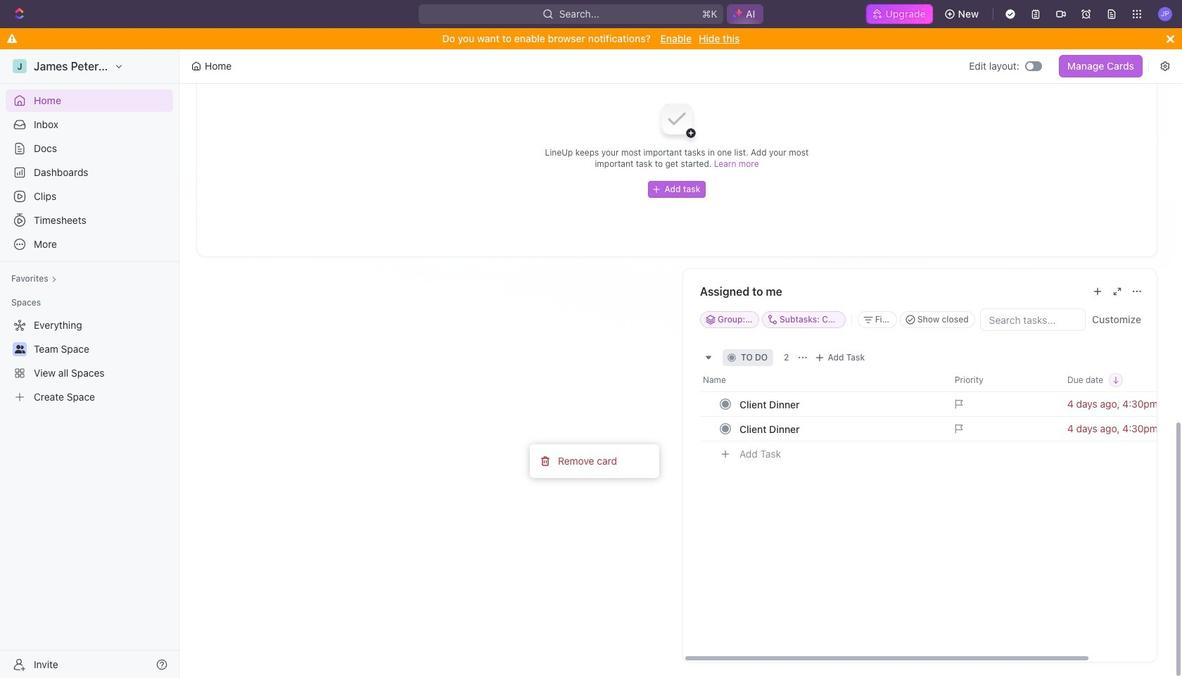 Task type: vqa. For each thing, say whether or not it's contained in the screenshot.
Chat
no



Task type: locate. For each thing, give the bounding box(es) containing it.
Search tasks... text field
[[981, 309, 1086, 330]]

sidebar navigation
[[0, 49, 180, 678]]

tree inside sidebar navigation
[[6, 314, 173, 408]]

tree
[[6, 314, 173, 408]]



